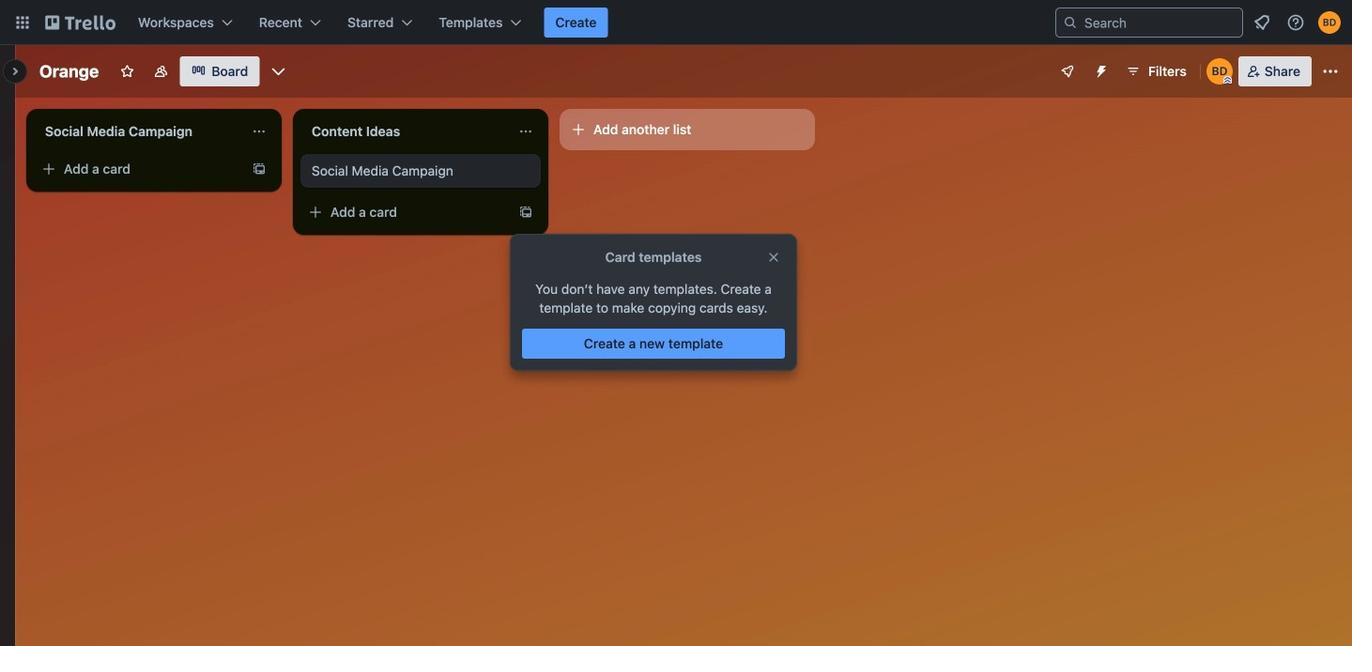 Task type: locate. For each thing, give the bounding box(es) containing it.
close popover image
[[767, 250, 782, 265]]

None text field
[[34, 116, 244, 147]]

search image
[[1063, 15, 1078, 30]]

create from template… image
[[519, 205, 534, 220]]

create from template… image
[[252, 162, 267, 177]]

automation image
[[1087, 56, 1113, 83]]

Search field
[[1078, 9, 1243, 36]]

workspace visible image
[[153, 64, 168, 79]]

open information menu image
[[1287, 13, 1306, 32]]

None text field
[[301, 116, 511, 147]]

barb dwyer (barbdwyer3) image
[[1319, 11, 1341, 34]]

barb dwyer (barbdwyer3) image
[[1207, 58, 1233, 85]]



Task type: describe. For each thing, give the bounding box(es) containing it.
this member is an admin of this board. image
[[1224, 76, 1232, 85]]

Board name text field
[[30, 56, 108, 86]]

customize views image
[[269, 62, 288, 81]]

primary element
[[0, 0, 1353, 45]]

power ups image
[[1061, 64, 1076, 79]]

star or unstar board image
[[120, 64, 135, 79]]

show menu image
[[1322, 62, 1340, 81]]

0 notifications image
[[1251, 11, 1274, 34]]

back to home image
[[45, 8, 116, 38]]



Task type: vqa. For each thing, say whether or not it's contained in the screenshot.
Your Boards With 6 Items element
no



